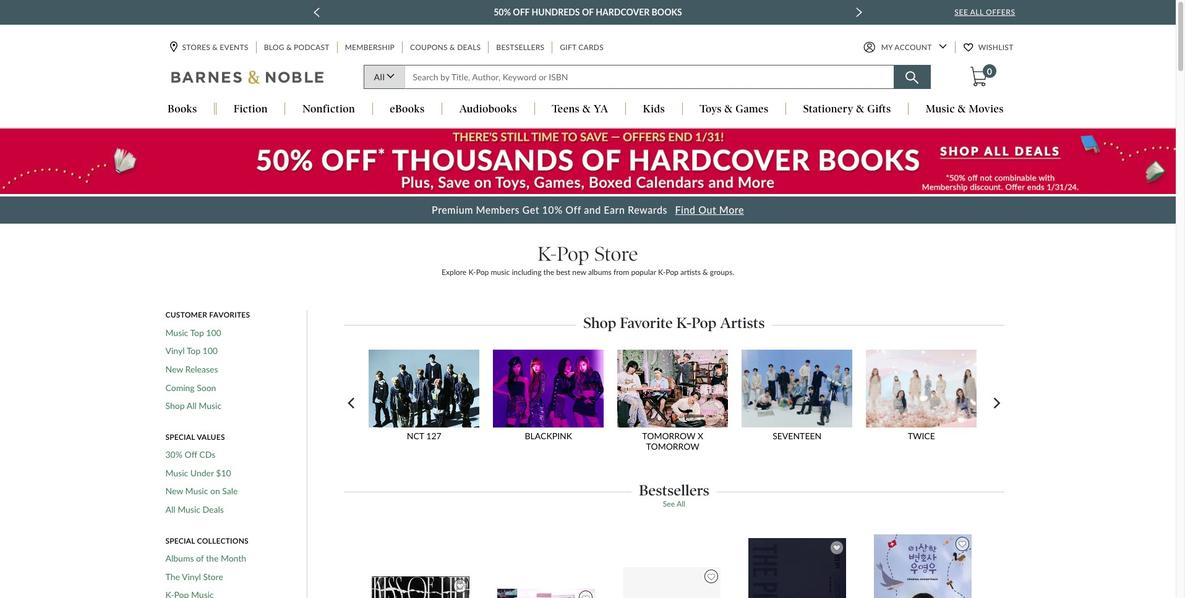 Task type: locate. For each thing, give the bounding box(es) containing it.
albums of the month
[[165, 554, 246, 564]]

my
[[881, 43, 893, 52]]

collections
[[197, 537, 249, 546]]

& inside stores & events link
[[212, 43, 218, 52]]

deals inside k-pop store main content
[[203, 505, 224, 515]]

the left the best
[[544, 268, 554, 277]]

games
[[736, 103, 769, 115]]

nct 127 image
[[364, 350, 484, 428]]

teens & ya button
[[535, 103, 625, 117]]

0 vertical spatial top
[[190, 328, 204, 338]]

1 special from the top
[[165, 433, 195, 442]]

0 vertical spatial off
[[513, 7, 530, 17]]

new for new music on sale
[[165, 486, 183, 497]]

bestsellers inside k-pop store main content
[[639, 482, 709, 500]]

0 vertical spatial shop
[[584, 315, 616, 332]]

1 horizontal spatial off
[[513, 7, 530, 17]]

0 horizontal spatial shop
[[165, 401, 185, 412]]

special up 'albums'
[[165, 537, 195, 546]]

bestsellers see all
[[639, 482, 709, 509]]

special up 30% at the bottom left
[[165, 433, 195, 442]]

& inside music & movies button
[[958, 103, 966, 115]]

100 up releases
[[203, 346, 218, 356]]

off left "cds"
[[185, 450, 197, 460]]

off for cds
[[185, 450, 197, 460]]

twice
[[908, 431, 935, 441]]

1 horizontal spatial bestsellers
[[639, 482, 709, 500]]

0 horizontal spatial of
[[196, 554, 204, 564]]

vinyl top 100 link
[[165, 346, 218, 357]]

vinyl
[[165, 346, 185, 356], [182, 572, 201, 582]]

music top 100 link
[[165, 328, 221, 338]]

0 vertical spatial store
[[594, 242, 638, 266]]

https://www.barnesandnoble.com/s/%22twice%22?ntk=p_key_contributor_list&ns=p_sales_rank&ntx=mode+matchall image
[[862, 350, 981, 428]]

0 vertical spatial deals
[[457, 43, 481, 52]]

store
[[594, 242, 638, 266], [203, 572, 223, 582]]

members
[[476, 204, 520, 216]]

premium
[[432, 204, 473, 216]]

0 horizontal spatial store
[[203, 572, 223, 582]]

2 horizontal spatial off
[[566, 204, 581, 216]]

1 new from the top
[[165, 364, 183, 375]]

& inside toys & games button
[[725, 103, 733, 115]]

logo image
[[171, 70, 324, 87]]

wishlist link
[[964, 42, 1015, 54]]

& groups.
[[703, 268, 734, 277]]

0 vertical spatial special
[[165, 433, 195, 442]]

0 horizontal spatial deals
[[203, 505, 224, 515]]

music down new music on sale link
[[178, 505, 200, 515]]

& for teens
[[583, 103, 591, 115]]

tomorrow
[[642, 431, 696, 441], [646, 441, 700, 452]]

1 vertical spatial top
[[187, 346, 200, 356]]

1 vertical spatial the
[[206, 554, 219, 564]]

music under $10
[[165, 468, 231, 479]]

50%
[[494, 7, 511, 17]]

& left movies
[[958, 103, 966, 115]]

store inside k-pop store explore k-pop music including the best new albums from popular k-pop artists & groups.
[[594, 242, 638, 266]]

ebooks button
[[373, 103, 442, 117]]

music down customer
[[165, 328, 188, 338]]

music left movies
[[926, 103, 955, 115]]

born to be xx image
[[371, 577, 470, 599]]

the down 'special collections'
[[206, 554, 219, 564]]

store down 'albums of the month' link
[[203, 572, 223, 582]]

stores & events link
[[170, 42, 250, 54]]

off
[[513, 7, 530, 17], [566, 204, 581, 216], [185, 450, 197, 460]]

pop left artists at the right bottom of page
[[692, 315, 717, 332]]

twice link
[[862, 350, 986, 449]]

favorite
[[620, 315, 673, 332]]

deals
[[457, 43, 481, 52], [203, 505, 224, 515]]

1 horizontal spatial store
[[594, 242, 638, 266]]

and
[[584, 204, 601, 216]]

1 horizontal spatial the
[[544, 268, 554, 277]]

0 vertical spatial of
[[582, 7, 594, 17]]

albums of the month link
[[165, 554, 246, 564]]

toys
[[700, 103, 722, 115]]

1 horizontal spatial see
[[955, 7, 968, 17]]

all music deals
[[165, 505, 224, 515]]

0 horizontal spatial off
[[185, 450, 197, 460]]

off right 50%
[[513, 7, 530, 17]]

of right hundreds
[[582, 7, 594, 17]]

music & movies button
[[909, 103, 1021, 117]]

top for music
[[190, 328, 204, 338]]

deals inside 'link'
[[457, 43, 481, 52]]

teens & ya
[[552, 103, 608, 115]]

1 horizontal spatial of
[[582, 7, 594, 17]]

blackpink image
[[489, 350, 608, 428]]

vinyl up the new releases
[[165, 346, 185, 356]]

& left gifts
[[856, 103, 865, 115]]

bestsellers for bestsellers see all
[[639, 482, 709, 500]]

1 horizontal spatial shop
[[584, 315, 616, 332]]

new for new releases
[[165, 364, 183, 375]]

0 vertical spatial new
[[165, 364, 183, 375]]

shop left favorite
[[584, 315, 616, 332]]

& inside stationery & gifts button
[[856, 103, 865, 115]]

& left 'ya'
[[583, 103, 591, 115]]

stationery & gifts
[[803, 103, 891, 115]]

pop left artists
[[666, 268, 679, 277]]

see all link
[[663, 500, 685, 509]]

shop for shop all music
[[165, 401, 185, 412]]

1 vertical spatial special
[[165, 537, 195, 546]]

2 special from the top
[[165, 537, 195, 546]]

coupons & deals
[[410, 43, 481, 52]]

0 horizontal spatial bestsellers
[[496, 43, 545, 52]]

1 vertical spatial shop
[[165, 401, 185, 412]]

new up all music deals
[[165, 486, 183, 497]]

30%
[[165, 450, 182, 460]]

of down 'special collections'
[[196, 554, 204, 564]]

membership
[[345, 43, 395, 52]]

planet - bastions image
[[622, 567, 721, 599]]

see inside bestsellers see all
[[663, 500, 675, 509]]

0 vertical spatial the
[[544, 268, 554, 277]]

tomorrow up bestsellers see all
[[646, 441, 700, 452]]

1 vertical spatial bestsellers
[[639, 482, 709, 500]]

music top 100
[[165, 328, 221, 338]]

$10
[[216, 468, 231, 479]]

0 horizontal spatial see
[[663, 500, 675, 509]]

music
[[926, 103, 955, 115], [165, 328, 188, 338], [199, 401, 222, 412], [165, 468, 188, 479], [185, 486, 208, 497], [178, 505, 200, 515]]

new up coming
[[165, 364, 183, 375]]

10%
[[542, 204, 563, 216]]

bestsellers for bestsellers
[[496, 43, 545, 52]]

vinyl right the
[[182, 572, 201, 582]]

top
[[190, 328, 204, 338], [187, 346, 200, 356]]

0 vertical spatial see
[[955, 7, 968, 17]]

out
[[699, 204, 717, 216]]

store up from
[[594, 242, 638, 266]]

1 vertical spatial books
[[168, 103, 197, 115]]

& right the toys
[[725, 103, 733, 115]]

books
[[652, 7, 682, 17], [168, 103, 197, 115]]

2 vertical spatial off
[[185, 450, 197, 460]]

& inside coupons & deals 'link'
[[450, 43, 455, 52]]

deals for all music deals
[[203, 505, 224, 515]]

the inside k-pop store explore k-pop music including the best new albums from popular k-pop artists & groups.
[[544, 268, 554, 277]]

1 vertical spatial deals
[[203, 505, 224, 515]]

seventeen link
[[737, 350, 862, 449]]

special
[[165, 433, 195, 442], [165, 537, 195, 546]]

shop down coming
[[165, 401, 185, 412]]

top down "music top 100" link
[[187, 346, 200, 356]]

k- up the best
[[538, 242, 557, 266]]

2 new from the top
[[165, 486, 183, 497]]

0 vertical spatial books
[[652, 7, 682, 17]]

new releases link
[[165, 364, 218, 375]]

nct 127
[[407, 431, 441, 441]]

blackpink link
[[489, 350, 613, 449]]

None field
[[405, 65, 894, 89]]

store for vinyl
[[203, 572, 223, 582]]

blog & podcast link
[[263, 42, 331, 54]]

off left and
[[566, 204, 581, 216]]

teens
[[552, 103, 580, 115]]

0 vertical spatial 100
[[206, 328, 221, 338]]

1 vertical spatial store
[[203, 572, 223, 582]]

top up vinyl top 100
[[190, 328, 204, 338]]

music & movies
[[926, 103, 1004, 115]]

books inside books "button"
[[168, 103, 197, 115]]

1 vertical spatial 100
[[203, 346, 218, 356]]

podcast
[[294, 43, 329, 52]]

new
[[572, 268, 586, 277]]

0 vertical spatial bestsellers
[[496, 43, 545, 52]]

1 horizontal spatial deals
[[457, 43, 481, 52]]

& right coupons
[[450, 43, 455, 52]]

1 vertical spatial off
[[566, 204, 581, 216]]

down arrow image
[[939, 44, 947, 49]]

& inside teens & ya button
[[583, 103, 591, 115]]

0 vertical spatial vinyl
[[165, 346, 185, 356]]

& right stores in the left top of the page
[[212, 43, 218, 52]]

50% off hundreds of hardcover books link
[[494, 5, 682, 20]]

artists
[[720, 315, 765, 332]]

100
[[206, 328, 221, 338], [203, 346, 218, 356]]

k- right explore
[[469, 268, 476, 277]]

& right blog
[[286, 43, 292, 52]]

1 vertical spatial new
[[165, 486, 183, 497]]

bestsellers up 'see all' link
[[639, 482, 709, 500]]

100 down customer favorites
[[206, 328, 221, 338]]

movies
[[969, 103, 1004, 115]]

0 horizontal spatial the
[[206, 554, 219, 564]]

artists
[[681, 268, 701, 277]]

1 horizontal spatial books
[[652, 7, 682, 17]]

0 horizontal spatial books
[[168, 103, 197, 115]]

premium members get 10% off and earn rewards find out more
[[432, 204, 744, 216]]

deals right coupons
[[457, 43, 481, 52]]

releases
[[185, 364, 218, 375]]

explore
[[442, 268, 467, 277]]

hardcover
[[596, 7, 650, 17]]

the
[[544, 268, 554, 277], [206, 554, 219, 564]]

special for 30%
[[165, 433, 195, 442]]

deals down on
[[203, 505, 224, 515]]

see all offers link
[[955, 7, 1015, 17]]

ya
[[594, 103, 608, 115]]

kids
[[643, 103, 665, 115]]

gift cards
[[560, 43, 604, 52]]

1 vertical spatial of
[[196, 554, 204, 564]]

& inside blog & podcast link
[[286, 43, 292, 52]]

1 vertical spatial see
[[663, 500, 675, 509]]

bestsellers down 50%
[[496, 43, 545, 52]]



Task type: vqa. For each thing, say whether or not it's contained in the screenshot.
the top New
yes



Task type: describe. For each thing, give the bounding box(es) containing it.
gifts
[[868, 103, 891, 115]]

gift cards link
[[559, 42, 605, 54]]

0 button
[[969, 64, 997, 88]]

k- right popular
[[658, 268, 666, 277]]

pop up new
[[557, 242, 589, 266]]

coming soon link
[[165, 383, 216, 393]]

100 for music top 100
[[206, 328, 221, 338]]

the piece of 9: 12th mini album image
[[748, 538, 847, 599]]

nonfiction
[[302, 103, 355, 115]]

& for stores
[[212, 43, 218, 52]]

popular
[[631, 268, 656, 277]]

& for music
[[958, 103, 966, 115]]

all music deals link
[[165, 505, 224, 516]]

nonfiction button
[[285, 103, 372, 117]]

under
[[190, 468, 214, 479]]

nct 127 link
[[364, 350, 489, 449]]

vinyl top 100
[[165, 346, 218, 356]]

special for albums
[[165, 537, 195, 546]]

toys & games button
[[683, 103, 786, 117]]

50% off thousans of hardcover books, plus, save on toys, games, boxed calendars and more image
[[0, 129, 1176, 194]]

& for toys
[[725, 103, 733, 115]]

shop for shop favorite k-pop artists
[[584, 315, 616, 332]]

deals for coupons & deals
[[457, 43, 481, 52]]

nct
[[407, 431, 424, 441]]

the vinyl store
[[165, 572, 223, 582]]

wishlist
[[978, 43, 1014, 52]]

music
[[491, 268, 510, 277]]

new music on sale link
[[165, 486, 238, 497]]

& for coupons
[[450, 43, 455, 52]]

0
[[987, 66, 992, 77]]

best
[[556, 268, 571, 277]]

1 vertical spatial vinyl
[[182, 572, 201, 582]]

previous slide / item image
[[314, 7, 320, 17]]

all link
[[363, 65, 405, 89]]

coming
[[165, 383, 195, 393]]

books inside 50% off hundreds of hardcover books link
[[652, 7, 682, 17]]

tomorrow left x
[[642, 431, 696, 441]]

account
[[895, 43, 932, 52]]

k-pop store main content
[[0, 128, 1176, 599]]

& for blog
[[286, 43, 292, 52]]

fiction button
[[217, 103, 285, 117]]

music down 30% at the bottom left
[[165, 468, 188, 479]]

the vinyl store link
[[165, 572, 223, 583]]

stores
[[182, 43, 210, 52]]

search image
[[906, 71, 919, 84]]

blackpink
[[525, 431, 572, 441]]

top for vinyl
[[187, 346, 200, 356]]

bestsellers link
[[495, 42, 546, 54]]

music inside button
[[926, 103, 955, 115]]

stores & events
[[182, 43, 248, 52]]

albums
[[588, 268, 612, 277]]

coming soon
[[165, 383, 216, 393]]

customer favorites
[[165, 311, 250, 320]]

find
[[675, 204, 696, 216]]

& for stationery
[[856, 103, 865, 115]]

Search by Title, Author, Keyword or ISBN text field
[[405, 65, 894, 89]]

get
[[522, 204, 539, 216]]

seventeen
[[773, 431, 822, 441]]

music under $10 link
[[165, 468, 231, 479]]

next slide / item image
[[856, 7, 862, 17]]

pop left music in the left of the page
[[476, 268, 489, 277]]

k- right favorite
[[677, 315, 692, 332]]

30% off cds
[[165, 450, 215, 460]]

earn
[[604, 204, 625, 216]]

blog
[[264, 43, 284, 52]]

my account
[[881, 43, 932, 52]]

soon
[[197, 383, 216, 393]]

including
[[512, 268, 542, 277]]

values
[[197, 433, 225, 442]]

customer
[[165, 311, 207, 320]]

from
[[614, 268, 629, 277]]

100 for vinyl top 100
[[203, 346, 218, 356]]

events
[[220, 43, 248, 52]]

month
[[221, 554, 246, 564]]

music down music under $10 link
[[185, 486, 208, 497]]

gift
[[560, 43, 577, 52]]

stationery & gifts button
[[786, 103, 908, 117]]

seventeen image
[[737, 350, 857, 428]]

user image
[[863, 42, 875, 54]]

music down the soon
[[199, 401, 222, 412]]

coupons & deals link
[[409, 42, 482, 54]]

cds
[[199, 450, 215, 460]]

special values
[[165, 433, 225, 442]]

books button
[[151, 103, 214, 117]]

membership link
[[344, 42, 396, 54]]

store for pop
[[594, 242, 638, 266]]

albums
[[165, 554, 194, 564]]

toys & games
[[700, 103, 769, 115]]

tomorrow x tomorrow
[[642, 431, 703, 452]]

shop all music link
[[165, 401, 222, 412]]

see you in my 19th life [original tv soundtrack] image
[[497, 589, 596, 599]]

kids button
[[626, 103, 682, 117]]

audiobooks
[[459, 103, 517, 115]]

of inside 'albums of the month' link
[[196, 554, 204, 564]]

sale
[[222, 486, 238, 497]]

special collections
[[165, 537, 249, 546]]

of inside 50% off hundreds of hardcover books link
[[582, 7, 594, 17]]

new releases
[[165, 364, 218, 375]]

cart image
[[971, 67, 987, 87]]

blog & podcast
[[264, 43, 329, 52]]

30% off cds link
[[165, 450, 215, 461]]

fiction
[[234, 103, 268, 115]]

extraordinary attorney woo [original tv soundtrack] image
[[874, 535, 973, 599]]

new music on sale
[[165, 486, 238, 497]]

tomorrow x together image
[[613, 350, 733, 428]]

the
[[165, 572, 180, 582]]

offers
[[986, 7, 1015, 17]]

off for hundreds
[[513, 7, 530, 17]]

ebooks
[[390, 103, 425, 115]]

all inside bestsellers see all
[[677, 500, 685, 509]]

k-pop store explore k-pop music including the best new albums from popular k-pop artists & groups.
[[442, 242, 734, 277]]

on
[[210, 486, 220, 497]]

127
[[426, 431, 441, 441]]

my account button
[[863, 42, 947, 54]]



